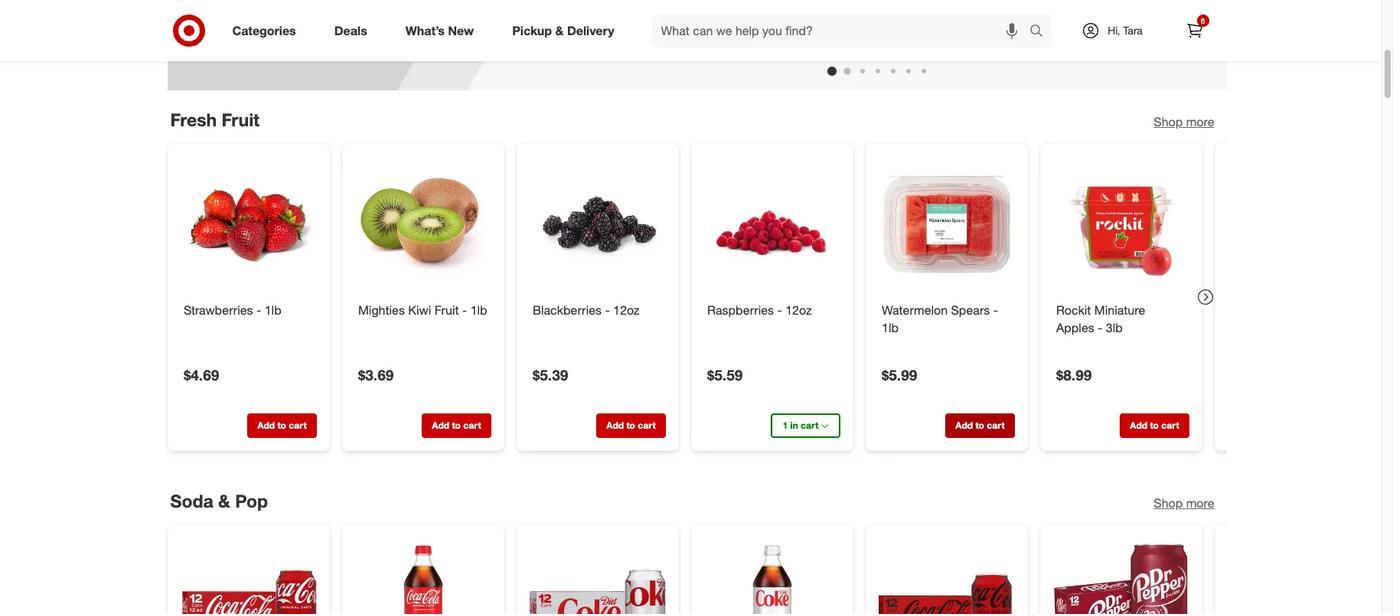 Task type: vqa. For each thing, say whether or not it's contained in the screenshot.


Task type: locate. For each thing, give the bounding box(es) containing it.
12oz inside blackberries - 12oz link
[[613, 302, 639, 317]]

1 12oz from the left
[[613, 302, 639, 317]]

new right what's
[[448, 23, 474, 38]]

raspberries - 12oz
[[707, 302, 812, 317]]

12oz right blackberries
[[613, 302, 639, 317]]

$8.99
[[1056, 366, 1092, 383]]

recommendations
[[591, 545, 678, 558]]

1 shop more from the top
[[1154, 114, 1215, 129]]

what's new
[[406, 23, 474, 38]]

- right the kiwi
[[462, 302, 467, 317]]

0 vertical spatial shop
[[1154, 114, 1183, 129]]

add to cart for $4.69
[[257, 419, 306, 431]]

1 vertical spatial new
[[566, 545, 588, 558]]

cart for $3.69
[[463, 419, 481, 431]]

1 vertical spatial more
[[1187, 496, 1215, 511]]

- inside rockit miniature apples - 3lb
[[1098, 320, 1103, 335]]

dr pepper soda - 12pk/12 fl oz cans image
[[1053, 538, 1190, 614], [1053, 538, 1190, 614]]

cart
[[964, 4, 982, 15], [289, 419, 306, 431], [463, 419, 481, 431], [638, 419, 656, 431], [801, 419, 819, 431], [987, 419, 1005, 431], [1161, 419, 1179, 431]]

2 12oz from the left
[[785, 302, 812, 317]]

add for $8.99
[[1130, 419, 1148, 431]]

blackberries - 12oz image
[[530, 156, 666, 292], [530, 156, 666, 292]]

mighties kiwi fruit - 1lb image
[[355, 156, 491, 292], [355, 156, 491, 292]]

0 horizontal spatial 1lb
[[264, 302, 281, 317]]

strawberries - 1lb image
[[180, 156, 317, 292], [180, 156, 317, 292]]

fresh
[[170, 109, 217, 130]]

rockit
[[1056, 302, 1091, 317]]

raspberries - 12oz image
[[704, 156, 840, 292], [704, 156, 840, 292]]

0 vertical spatial &
[[556, 23, 564, 38]]

1lb down watermelon
[[882, 320, 899, 335]]

1 vertical spatial shop
[[1154, 496, 1183, 511]]

1 horizontal spatial 1lb
[[470, 302, 487, 317]]

0 horizontal spatial &
[[218, 490, 230, 512]]

& for soda
[[218, 490, 230, 512]]

coca-cola zero sugar - 12pk/12 fl oz cans image
[[879, 538, 1015, 614], [879, 538, 1015, 614]]

add to cart button for $8.99
[[1120, 413, 1190, 438]]

added
[[734, 545, 765, 558]]

blackberries - 12oz
[[533, 302, 639, 317]]

0 horizontal spatial 12oz
[[613, 302, 639, 317]]

12oz inside raspberries - 12oz link
[[785, 302, 812, 317]]

tara
[[1124, 24, 1143, 37]]

& right pickup
[[556, 23, 564, 38]]

2 shop from the top
[[1154, 496, 1183, 511]]

0 vertical spatial shop more button
[[1154, 113, 1215, 131]]

1 more from the top
[[1187, 114, 1215, 129]]

0 vertical spatial fruit
[[222, 109, 260, 130]]

$4.69
[[183, 366, 219, 383]]

diet coke - 12pk/12 fl oz cans image
[[530, 538, 666, 614], [530, 538, 666, 614]]

1 shop from the top
[[1154, 114, 1183, 129]]

diet coke - 20 fl oz bottle image
[[704, 538, 840, 614], [704, 538, 840, 614]]

cart for $4.69
[[289, 419, 306, 431]]

search
[[1023, 24, 1059, 39]]

pickup & delivery
[[512, 23, 615, 38]]

1lb inside "strawberries - 1lb" link
[[264, 302, 281, 317]]

cart for $5.99
[[987, 419, 1005, 431]]

$5.99
[[882, 366, 917, 383]]

strawberries
[[183, 302, 253, 317]]

apples
[[1056, 320, 1094, 335]]

0 vertical spatial more
[[1187, 114, 1215, 129]]

3lb
[[1106, 320, 1123, 335]]

more
[[1187, 114, 1215, 129], [1187, 496, 1215, 511]]

strawberries - 1lb link
[[183, 301, 314, 319]]

delivery
[[567, 23, 615, 38]]

pop
[[235, 490, 268, 512]]

0 vertical spatial shop more
[[1154, 114, 1215, 129]]

mighties kiwi fruit - 1lb link
[[358, 301, 488, 319]]

$3.69
[[358, 366, 393, 383]]

add to cart for $5.99
[[955, 419, 1005, 431]]

1lb inside watermelon spears - 1lb
[[882, 320, 899, 335]]

- inside "strawberries - 1lb" link
[[256, 302, 261, 317]]

1lb
[[264, 302, 281, 317], [470, 302, 487, 317], [882, 320, 899, 335]]

watermelon spears - 1lb link
[[882, 301, 1012, 336]]

2 shop more button from the top
[[1154, 495, 1215, 512]]

to for $5.99
[[975, 419, 984, 431]]

coca-cola - 12pk/12 fl oz cans image
[[180, 538, 317, 614], [180, 538, 317, 614]]

add to cart
[[933, 4, 982, 15], [257, 419, 306, 431], [432, 419, 481, 431], [606, 419, 656, 431], [955, 419, 1005, 431], [1130, 419, 1179, 431]]

lacroix sparkling water pure - 8pk/12 fl oz cans image
[[718, 0, 871, 39], [718, 0, 871, 39]]

to
[[953, 4, 962, 15], [277, 419, 286, 431], [452, 419, 461, 431], [626, 419, 635, 431], [975, 419, 984, 431], [1150, 419, 1159, 431]]

raspberries
[[707, 302, 774, 317]]

fruit right the kiwi
[[434, 302, 459, 317]]

- right spears
[[993, 302, 998, 317]]

add to cart button for $4.69
[[247, 413, 317, 438]]

fruit right fresh
[[222, 109, 260, 130]]

pickup
[[512, 23, 552, 38]]

shop more button
[[1154, 113, 1215, 131], [1154, 495, 1215, 512]]

new left recommendations
[[566, 545, 588, 558]]

0 horizontal spatial new
[[448, 23, 474, 38]]

6 link
[[1178, 14, 1212, 47]]

- right strawberries
[[256, 302, 261, 317]]

new
[[448, 23, 474, 38], [566, 545, 588, 558]]

miniature
[[1094, 302, 1145, 317]]

&
[[556, 23, 564, 38], [218, 490, 230, 512]]

to for $4.69
[[277, 419, 286, 431]]

add to cart for $3.69
[[432, 419, 481, 431]]

- left 3lb
[[1098, 320, 1103, 335]]

shop
[[1154, 114, 1183, 129], [1154, 496, 1183, 511]]

coca-cola - 20 fl oz bottle image
[[355, 538, 491, 614], [355, 538, 491, 614]]

& left pop
[[218, 490, 230, 512]]

- right blackberries
[[605, 302, 610, 317]]

add to cart button
[[902, 0, 1013, 22], [247, 413, 317, 438], [422, 413, 491, 438], [596, 413, 666, 438], [945, 413, 1015, 438], [1120, 413, 1190, 438]]

1 in cart for raspberries - 12oz element
[[783, 419, 819, 431]]

1 vertical spatial &
[[218, 490, 230, 512]]

spears
[[951, 302, 990, 317]]

1 in cart
[[783, 419, 819, 431]]

- inside mighties kiwi fruit - 1lb link
[[462, 302, 467, 317]]

2 horizontal spatial 1lb
[[882, 320, 899, 335]]

12oz
[[613, 302, 639, 317], [785, 302, 812, 317]]

shop more
[[1154, 114, 1215, 129], [1154, 496, 1215, 511]]

-
[[256, 302, 261, 317], [462, 302, 467, 317], [605, 302, 610, 317], [777, 302, 782, 317], [993, 302, 998, 317], [1098, 320, 1103, 335]]

1 horizontal spatial 12oz
[[785, 302, 812, 317]]

& for pickup
[[556, 23, 564, 38]]

2 more from the top
[[1187, 496, 1215, 511]]

1 vertical spatial fruit
[[434, 302, 459, 317]]

been
[[706, 545, 731, 558]]

$5.39
[[533, 366, 568, 383]]

1 horizontal spatial &
[[556, 23, 564, 38]]

fruit
[[222, 109, 260, 130], [434, 302, 459, 317]]

1 vertical spatial shop more
[[1154, 496, 1215, 511]]

blackberries - 12oz link
[[533, 301, 663, 319]]

shop more button for fresh fruit
[[1154, 113, 1215, 131]]

what's new link
[[393, 14, 493, 47]]

1lb inside mighties kiwi fruit - 1lb link
[[470, 302, 487, 317]]

1lb right strawberries
[[264, 302, 281, 317]]

watermelon spears - 1lb image
[[879, 156, 1015, 292], [879, 156, 1015, 292]]

- right raspberries
[[777, 302, 782, 317]]

add to cart for $5.39
[[606, 419, 656, 431]]

rockit miniature apples - 3lb image
[[1053, 156, 1190, 292], [1053, 156, 1190, 292]]

add for $5.99
[[955, 419, 973, 431]]

1 shop more button from the top
[[1154, 113, 1215, 131]]

add
[[933, 4, 950, 15], [257, 419, 275, 431], [432, 419, 449, 431], [606, 419, 624, 431], [955, 419, 973, 431], [1130, 419, 1148, 431]]

search button
[[1023, 14, 1059, 51]]

1 vertical spatial shop more button
[[1154, 495, 1215, 512]]

2 shop more from the top
[[1154, 496, 1215, 511]]

12oz right raspberries
[[785, 302, 812, 317]]

more for soda & pop
[[1187, 496, 1215, 511]]

1lb right the kiwi
[[470, 302, 487, 317]]

add for $4.69
[[257, 419, 275, 431]]



Task type: describe. For each thing, give the bounding box(es) containing it.
shop more button for soda & pop
[[1154, 495, 1215, 512]]

shop more for soda & pop
[[1154, 496, 1215, 511]]

soda & pop
[[170, 490, 268, 512]]

have
[[681, 545, 703, 558]]

to for $3.69
[[452, 419, 461, 431]]

shop for fresh fruit
[[1154, 114, 1183, 129]]

12oz for $5.39
[[613, 302, 639, 317]]

to for $5.39
[[626, 419, 635, 431]]

soda
[[170, 490, 213, 512]]

mighties
[[358, 302, 405, 317]]

- inside blackberries - 12oz link
[[605, 302, 610, 317]]

What can we help you find? suggestions appear below search field
[[652, 14, 1033, 47]]

hi, tara
[[1108, 24, 1143, 37]]

watermelon spears - 1lb
[[882, 302, 998, 335]]

strawberries - 1lb
[[183, 302, 281, 317]]

0 vertical spatial new
[[448, 23, 474, 38]]

pickup & delivery link
[[499, 14, 634, 47]]

rockit miniature apples - 3lb link
[[1056, 301, 1187, 336]]

6
[[1201, 16, 1205, 25]]

1 horizontal spatial fruit
[[434, 302, 459, 317]]

rockit miniature apples - 3lb
[[1056, 302, 1145, 335]]

raspberries - 12oz link
[[707, 301, 837, 319]]

cart for $5.39
[[638, 419, 656, 431]]

0 horizontal spatial fruit
[[222, 109, 260, 130]]

hi,
[[1108, 24, 1121, 37]]

shop more for fresh fruit
[[1154, 114, 1215, 129]]

- inside raspberries - 12oz link
[[777, 302, 782, 317]]

- inside watermelon spears - 1lb
[[993, 302, 998, 317]]

add to cart button for $5.39
[[596, 413, 666, 438]]

categories
[[232, 23, 296, 38]]

mighties kiwi fruit - 1lb
[[358, 302, 487, 317]]

1 horizontal spatial new
[[566, 545, 588, 558]]

add to cart button for $3.69
[[422, 413, 491, 438]]

to for $8.99
[[1150, 419, 1159, 431]]

blackberries
[[533, 302, 601, 317]]

what's
[[406, 23, 445, 38]]

in
[[790, 419, 798, 431]]

$5.59
[[707, 366, 743, 383]]

1
[[783, 419, 788, 431]]

cart for $8.99
[[1161, 419, 1179, 431]]

add to cart for $8.99
[[1130, 419, 1179, 431]]

deals link
[[321, 14, 387, 47]]

more for fresh fruit
[[1187, 114, 1215, 129]]

shop for soda & pop
[[1154, 496, 1183, 511]]

add for $5.39
[[606, 419, 624, 431]]

watermelon
[[882, 302, 948, 317]]

categories link
[[219, 14, 315, 47]]

new recommendations have been added
[[566, 545, 765, 558]]

deals
[[334, 23, 367, 38]]

add for $3.69
[[432, 419, 449, 431]]

add to cart button for $5.99
[[945, 413, 1015, 438]]

kiwi
[[408, 302, 431, 317]]

12oz for $5.59
[[785, 302, 812, 317]]

fresh fruit
[[170, 109, 260, 130]]



